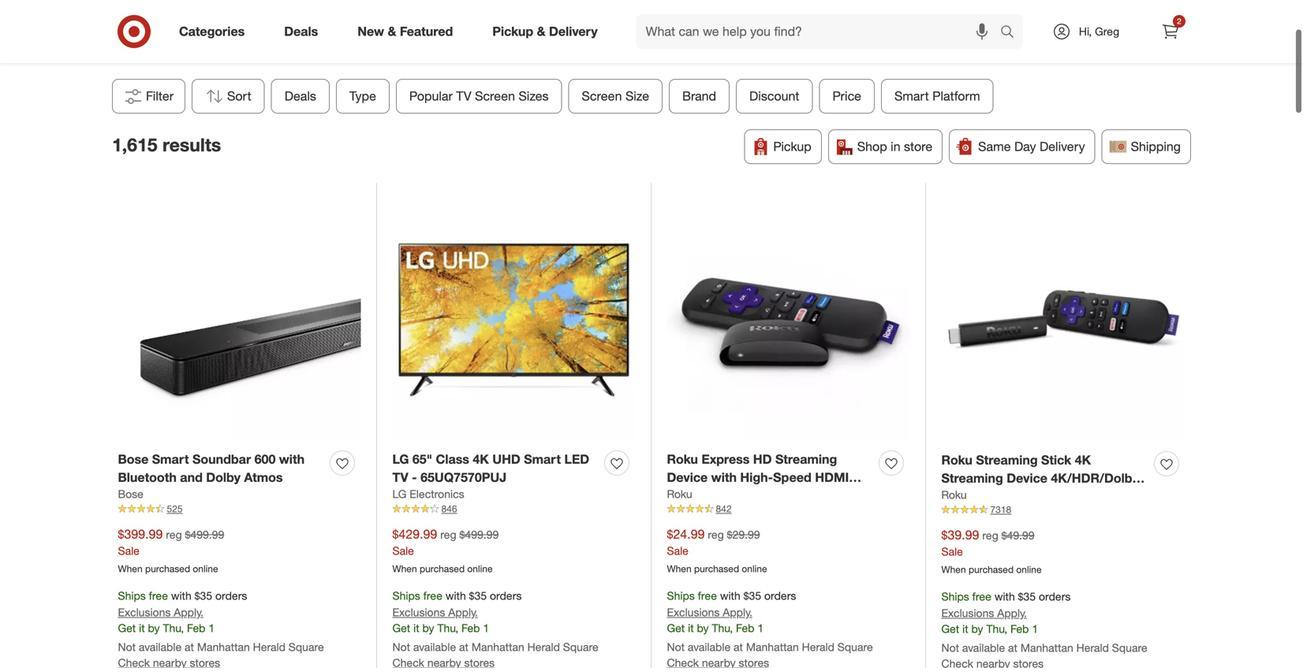 Task type: describe. For each thing, give the bounding box(es) containing it.
pickup & delivery link
[[479, 14, 618, 49]]

price
[[833, 88, 862, 104]]

$35 for $24.99
[[744, 589, 762, 603]]

with inside roku express hd streaming device with high-speed hdmi cable, simple remote, and wi-fi - black
[[712, 470, 737, 485]]

ships free with $35 orders exclusions apply. get it by thu, feb 1 for $39.99
[[942, 590, 1071, 636]]

new
[[358, 24, 384, 39]]

size
[[626, 88, 650, 104]]

1 for $429.99
[[483, 621, 489, 635]]

bose link
[[118, 487, 143, 502]]

smart inside "bose smart soundbar 600 with bluetooth and dolby atmos"
[[152, 452, 189, 467]]

class
[[436, 452, 469, 467]]

shop
[[858, 139, 888, 154]]

apply. for $39.99
[[998, 606, 1027, 620]]

apply. for $24.99
[[723, 606, 753, 619]]

popular tv screen sizes
[[410, 88, 549, 104]]

$39.99 reg $49.99 sale when purchased online
[[942, 527, 1042, 576]]

with up controls at the bottom of page
[[982, 489, 1007, 504]]

soundbar
[[193, 452, 251, 467]]

ships free with $35 orders exclusions apply. get it by thu, feb 1 for $429.99
[[393, 589, 522, 635]]

roku express hd streaming device with high-speed hdmi cable, simple remote, and wi-fi - black link
[[667, 451, 873, 521]]

roku express hd streaming device with high-speed hdmi cable, simple remote, and wi-fi - black
[[667, 452, 872, 521]]

at for $24.99
[[734, 640, 743, 654]]

greg
[[1095, 24, 1120, 38]]

feb for $429.99
[[462, 621, 480, 635]]

sizes
[[519, 88, 549, 104]]

$35 for $399.99
[[195, 589, 212, 603]]

speed
[[773, 470, 812, 485]]

lg electronics
[[393, 487, 465, 501]]

7318 link
[[942, 503, 1186, 517]]

& for new
[[388, 24, 396, 39]]

thu, for $24.99
[[712, 621, 733, 635]]

new & featured
[[358, 24, 453, 39]]

pickup for pickup
[[774, 139, 812, 154]]

exclusions apply. button for $429.99
[[393, 605, 478, 621]]

not for $24.99
[[667, 640, 685, 654]]

simple
[[708, 488, 749, 503]]

atmos
[[244, 470, 283, 485]]

exclusions apply. button for $24.99
[[667, 605, 753, 621]]

lg 65" class 4k uhd smart led tv - 65uq7570puj
[[393, 452, 590, 485]]

deals button
[[271, 79, 330, 114]]

reg for $399.99
[[166, 528, 182, 542]]

manhattan for $39.99
[[1021, 641, 1074, 655]]

1 for $39.99
[[1032, 622, 1039, 636]]

shop in store button
[[828, 129, 943, 164]]

smart platform
[[895, 88, 981, 104]]

by for $39.99
[[972, 622, 984, 636]]

free for $39.99
[[973, 590, 992, 604]]

new & featured link
[[344, 14, 473, 49]]

with down $429.99 reg $499.99 sale when purchased online
[[446, 589, 466, 603]]

wi-
[[833, 488, 853, 503]]

in
[[891, 139, 901, 154]]

filter
[[146, 88, 174, 104]]

available for $24.99
[[688, 640, 731, 654]]

hd
[[753, 452, 772, 467]]

bluetooth
[[118, 470, 177, 485]]

ships for $399.99
[[118, 589, 146, 603]]

dolby
[[206, 470, 241, 485]]

525
[[167, 503, 183, 515]]

lg for lg 65" class 4k uhd smart led tv - 65uq7570puj
[[393, 452, 409, 467]]

$24.99 reg $29.99 sale when purchased online
[[667, 527, 767, 575]]

roku up controls at the bottom of page
[[942, 488, 967, 502]]

screen inside button
[[582, 88, 622, 104]]

express
[[702, 452, 750, 467]]

shipping button
[[1102, 129, 1192, 164]]

manhattan for $24.99
[[746, 640, 799, 654]]

manhattan for $399.99
[[197, 640, 250, 654]]

exclusions apply. button for $39.99
[[942, 606, 1027, 621]]

screen size button
[[569, 79, 663, 114]]

categories
[[179, 24, 245, 39]]

with down the $399.99 reg $499.99 sale when purchased online
[[171, 589, 192, 603]]

when for $429.99
[[393, 563, 417, 575]]

bose smart soundbar 600 with bluetooth and dolby atmos link
[[118, 451, 324, 487]]

7318
[[991, 504, 1012, 516]]

842 link
[[667, 502, 910, 516]]

brand
[[683, 88, 717, 104]]

free for $24.99
[[698, 589, 717, 603]]

not for $39.99
[[942, 641, 960, 655]]

4k for stick
[[1075, 453, 1092, 468]]

available for $39.99
[[963, 641, 1005, 655]]

store
[[904, 139, 933, 154]]

$39.99
[[942, 527, 980, 543]]

and inside roku express hd streaming device with high-speed hdmi cable, simple remote, and wi-fi - black
[[806, 488, 829, 503]]

by for $429.99
[[423, 621, 434, 635]]

it for $39.99
[[963, 622, 969, 636]]

device inside roku express hd streaming device with high-speed hdmi cable, simple remote, and wi-fi - black
[[667, 470, 708, 485]]

sort
[[227, 88, 252, 104]]

roku inside roku express hd streaming device with high-speed hdmi cable, simple remote, and wi-fi - black
[[667, 452, 698, 467]]

exclusions for $399.99
[[118, 606, 171, 619]]

roku streaming stick 4k streaming device 4k/hdr/dolby vision with voice remote with tv controls link
[[942, 451, 1149, 522]]

846
[[442, 503, 457, 515]]

thu, for $399.99
[[163, 621, 184, 635]]

shipping
[[1131, 139, 1181, 154]]

65uq7570puj
[[421, 470, 507, 485]]

free for $399.99
[[149, 589, 168, 603]]

$429.99 reg $499.99 sale when purchased online
[[393, 527, 499, 575]]

not available at manhattan herald square for $39.99
[[942, 641, 1148, 655]]

pickup & delivery
[[493, 24, 598, 39]]

hi, greg
[[1079, 24, 1120, 38]]

online for $399.99
[[193, 563, 218, 575]]

when for $24.99
[[667, 563, 692, 575]]

online for $39.99
[[1017, 564, 1042, 576]]

remote,
[[753, 488, 803, 503]]

bose smart soundbar 600 with bluetooth and dolby atmos
[[118, 452, 305, 485]]

when for $399.99
[[118, 563, 143, 575]]

apply. for $399.99
[[174, 606, 203, 619]]

square for lg 65" class 4k uhd smart led tv - 65uq7570puj
[[563, 640, 599, 654]]

screen inside button
[[475, 88, 515, 104]]

lg for lg electronics
[[393, 487, 407, 501]]

results
[[163, 134, 221, 156]]

black
[[667, 506, 701, 521]]

pickup for pickup & delivery
[[493, 24, 534, 39]]

$429.99
[[393, 527, 437, 542]]

ships for $24.99
[[667, 589, 695, 603]]

available for $429.99
[[413, 640, 456, 654]]

reg for $39.99
[[983, 529, 999, 542]]

roku streaming stick 4k streaming device 4k/hdr/dolby vision with voice remote with tv controls
[[942, 453, 1142, 522]]

$399.99 reg $499.99 sale when purchased online
[[118, 527, 224, 575]]

1 for $399.99
[[209, 621, 215, 635]]

by for $399.99
[[148, 621, 160, 635]]

remote
[[1046, 489, 1093, 504]]

tv inside roku streaming stick 4k streaming device 4k/hdr/dolby vision with voice remote with tv controls
[[1126, 489, 1142, 504]]

device inside roku streaming stick 4k streaming device 4k/hdr/dolby vision with voice remote with tv controls
[[1007, 471, 1048, 486]]

orders for $429.99
[[490, 589, 522, 603]]

sale for $399.99
[[118, 544, 140, 558]]

$35 for $39.99
[[1018, 590, 1036, 604]]

- inside roku express hd streaming device with high-speed hdmi cable, simple remote, and wi-fi - black
[[867, 488, 872, 503]]

smart platform button
[[882, 79, 994, 114]]

with inside "bose smart soundbar 600 with bluetooth and dolby atmos"
[[279, 452, 305, 467]]

sort button
[[192, 79, 265, 114]]

lg electronics link
[[393, 487, 465, 502]]

not available at manhattan herald square for $429.99
[[393, 640, 599, 654]]

vision
[[942, 489, 978, 504]]

thu, for $429.99
[[438, 621, 459, 635]]

online for $429.99
[[467, 563, 493, 575]]

orders for $24.99
[[765, 589, 797, 603]]

streaming up the voice
[[976, 453, 1038, 468]]

exclusions apply. button for $399.99
[[118, 605, 203, 621]]

high-
[[741, 470, 773, 485]]

1,615
[[112, 134, 157, 156]]

deals link
[[271, 14, 338, 49]]

1,615 results
[[112, 134, 221, 156]]

discount
[[750, 88, 800, 104]]

$399.99
[[118, 527, 163, 542]]

purchased for $429.99
[[420, 563, 465, 575]]

filter button
[[112, 79, 186, 114]]

and inside "bose smart soundbar 600 with bluetooth and dolby atmos"
[[180, 470, 203, 485]]



Task type: locate. For each thing, give the bounding box(es) containing it.
smart up bluetooth
[[152, 452, 189, 467]]

deals for "deals" button
[[285, 88, 316, 104]]

0 horizontal spatial and
[[180, 470, 203, 485]]

exclusions apply. button down the $399.99 reg $499.99 sale when purchased online
[[118, 605, 203, 621]]

shop in store
[[858, 139, 933, 154]]

0 vertical spatial pickup
[[493, 24, 534, 39]]

exclusions apply. button down $24.99 reg $29.99 sale when purchased online
[[667, 605, 753, 621]]

with down 4k/hdr/dolby
[[1097, 489, 1122, 504]]

2 screen from the left
[[582, 88, 622, 104]]

orders down the $399.99 reg $499.99 sale when purchased online
[[215, 589, 247, 603]]

0 horizontal spatial roku link
[[667, 487, 693, 502]]

sale down $399.99
[[118, 544, 140, 558]]

exclusions down the $399.99 reg $499.99 sale when purchased online
[[118, 606, 171, 619]]

ships down $24.99 reg $29.99 sale when purchased online
[[667, 589, 695, 603]]

online inside $429.99 reg $499.99 sale when purchased online
[[467, 563, 493, 575]]

and left dolby
[[180, 470, 203, 485]]

led
[[565, 452, 590, 467]]

feb for $39.99
[[1011, 622, 1029, 636]]

tv inside button
[[456, 88, 472, 104]]

2 & from the left
[[537, 24, 546, 39]]

ships free with $35 orders exclusions apply. get it by thu, feb 1
[[118, 589, 247, 635], [393, 589, 522, 635], [667, 589, 797, 635], [942, 590, 1071, 636]]

2 horizontal spatial smart
[[895, 88, 929, 104]]

orders down $24.99 reg $29.99 sale when purchased online
[[765, 589, 797, 603]]

herald for $24.99
[[802, 640, 835, 654]]

4k up 65uq7570puj
[[473, 452, 489, 467]]

ships free with $35 orders exclusions apply. get it by thu, feb 1 for $24.99
[[667, 589, 797, 635]]

ships
[[118, 589, 146, 603], [393, 589, 420, 603], [667, 589, 695, 603], [942, 590, 970, 604]]

1 horizontal spatial device
[[1007, 471, 1048, 486]]

reg down the 846 at the bottom of page
[[441, 528, 457, 542]]

ships free with $35 orders exclusions apply. get it by thu, feb 1 down the $399.99 reg $499.99 sale when purchased online
[[118, 589, 247, 635]]

reg inside $429.99 reg $499.99 sale when purchased online
[[441, 528, 457, 542]]

purchased down $399.99
[[145, 563, 190, 575]]

feb for $24.99
[[736, 621, 755, 635]]

with down $24.99 reg $29.99 sale when purchased online
[[720, 589, 741, 603]]

ships for $39.99
[[942, 590, 970, 604]]

when inside $24.99 reg $29.99 sale when purchased online
[[667, 563, 692, 575]]

4k inside lg 65" class 4k uhd smart led tv - 65uq7570puj
[[473, 452, 489, 467]]

2 link
[[1154, 14, 1188, 49]]

& up the sizes
[[537, 24, 546, 39]]

bose down bluetooth
[[118, 487, 143, 501]]

roku inside roku streaming stick 4k streaming device 4k/hdr/dolby vision with voice remote with tv controls
[[942, 453, 973, 468]]

online down 846 link
[[467, 563, 493, 575]]

free down $24.99 reg $29.99 sale when purchased online
[[698, 589, 717, 603]]

when down $24.99
[[667, 563, 692, 575]]

free down $429.99 reg $499.99 sale when purchased online
[[424, 589, 443, 603]]

get for $39.99
[[942, 622, 960, 636]]

0 horizontal spatial -
[[412, 470, 417, 485]]

it for $399.99
[[139, 621, 145, 635]]

- right fi
[[867, 488, 872, 503]]

ships free with $35 orders exclusions apply. get it by thu, feb 1 down $39.99 reg $49.99 sale when purchased online
[[942, 590, 1071, 636]]

$35 down $24.99 reg $29.99 sale when purchased online
[[744, 589, 762, 603]]

& right new
[[388, 24, 396, 39]]

type
[[350, 88, 376, 104]]

1 horizontal spatial &
[[537, 24, 546, 39]]

lg inside lg 65" class 4k uhd smart led tv - 65uq7570puj
[[393, 452, 409, 467]]

apply. down $39.99 reg $49.99 sale when purchased online
[[998, 606, 1027, 620]]

screen left the sizes
[[475, 88, 515, 104]]

0 horizontal spatial screen
[[475, 88, 515, 104]]

by
[[148, 621, 160, 635], [423, 621, 434, 635], [697, 621, 709, 635], [972, 622, 984, 636]]

roku
[[667, 452, 698, 467], [942, 453, 973, 468], [667, 487, 693, 501], [942, 488, 967, 502]]

1 horizontal spatial and
[[806, 488, 829, 503]]

roku link up black
[[667, 487, 693, 502]]

ships free with $35 orders exclusions apply. get it by thu, feb 1 down $24.99 reg $29.99 sale when purchased online
[[667, 589, 797, 635]]

hi,
[[1079, 24, 1092, 38]]

525 link
[[118, 502, 361, 516]]

price button
[[820, 79, 875, 114]]

-
[[412, 470, 417, 485], [867, 488, 872, 503]]

0 horizontal spatial device
[[667, 470, 708, 485]]

reg for $24.99
[[708, 528, 724, 542]]

roku express hd streaming device with high-speed hdmi cable, simple remote, and wi-fi - black image
[[667, 198, 910, 442], [667, 198, 910, 442]]

online for $24.99
[[742, 563, 767, 575]]

1 & from the left
[[388, 24, 396, 39]]

roku streaming stick 4k streaming device 4k/hdr/dolby vision with voice remote with tv controls image
[[942, 198, 1186, 442], [942, 198, 1186, 442]]

$499.99 for $429.99
[[460, 528, 499, 542]]

purchased inside $429.99 reg $499.99 sale when purchased online
[[420, 563, 465, 575]]

0 horizontal spatial pickup
[[493, 24, 534, 39]]

online down the $29.99
[[742, 563, 767, 575]]

0 vertical spatial and
[[180, 470, 203, 485]]

herald for $399.99
[[253, 640, 286, 654]]

1 vertical spatial bose
[[118, 487, 143, 501]]

sale down $24.99
[[667, 544, 689, 558]]

0 horizontal spatial delivery
[[549, 24, 598, 39]]

1 vertical spatial -
[[867, 488, 872, 503]]

when down $429.99
[[393, 563, 417, 575]]

smart left the platform
[[895, 88, 929, 104]]

sale inside $429.99 reg $499.99 sale when purchased online
[[393, 544, 414, 558]]

sale down the $39.99
[[942, 545, 963, 559]]

smart inside lg 65" class 4k uhd smart led tv - 65uq7570puj
[[524, 452, 561, 467]]

thu, down $429.99 reg $499.99 sale when purchased online
[[438, 621, 459, 635]]

with right 600
[[279, 452, 305, 467]]

apply. down the $399.99 reg $499.99 sale when purchased online
[[174, 606, 203, 619]]

$29.99
[[727, 528, 760, 542]]

delivery for pickup & delivery
[[549, 24, 598, 39]]

ships down $39.99 reg $49.99 sale when purchased online
[[942, 590, 970, 604]]

screen left 'size'
[[582, 88, 622, 104]]

ships down $429.99 reg $499.99 sale when purchased online
[[393, 589, 420, 603]]

get for $399.99
[[118, 621, 136, 635]]

at for $39.99
[[1009, 641, 1018, 655]]

roku link up controls at the bottom of page
[[942, 487, 967, 503]]

$499.99 for $399.99
[[185, 528, 224, 542]]

roku link for streaming
[[942, 487, 967, 503]]

2
[[1178, 16, 1182, 26]]

lg 65" class 4k uhd smart led tv - 65uq7570puj link
[[393, 451, 599, 487]]

1 screen from the left
[[475, 88, 515, 104]]

fi
[[853, 488, 863, 503]]

roku link for device
[[667, 487, 693, 502]]

bose for bose smart soundbar 600 with bluetooth and dolby atmos
[[118, 452, 149, 467]]

herald for $39.99
[[1077, 641, 1109, 655]]

$35
[[195, 589, 212, 603], [469, 589, 487, 603], [744, 589, 762, 603], [1018, 590, 1036, 604]]

4k inside roku streaming stick 4k streaming device 4k/hdr/dolby vision with voice remote with tv controls
[[1075, 453, 1092, 468]]

online down $49.99
[[1017, 564, 1042, 576]]

purchased inside $39.99 reg $49.99 sale when purchased online
[[969, 564, 1014, 576]]

when for $39.99
[[942, 564, 966, 576]]

when inside $429.99 reg $499.99 sale when purchased online
[[393, 563, 417, 575]]

sale for $429.99
[[393, 544, 414, 558]]

pickup button
[[744, 129, 822, 164]]

1 horizontal spatial 4k
[[1075, 453, 1092, 468]]

free for $429.99
[[424, 589, 443, 603]]

4k
[[473, 452, 489, 467], [1075, 453, 1092, 468]]

apply. down $24.99 reg $29.99 sale when purchased online
[[723, 606, 753, 619]]

purchased for $24.99
[[694, 563, 739, 575]]

sale inside $39.99 reg $49.99 sale when purchased online
[[942, 545, 963, 559]]

online inside $24.99 reg $29.99 sale when purchased online
[[742, 563, 767, 575]]

ships free with $35 orders exclusions apply. get it by thu, feb 1 for $399.99
[[118, 589, 247, 635]]

pickup down discount button
[[774, 139, 812, 154]]

0 vertical spatial -
[[412, 470, 417, 485]]

purchased for $399.99
[[145, 563, 190, 575]]

sale for $24.99
[[667, 544, 689, 558]]

1 horizontal spatial delivery
[[1040, 139, 1086, 154]]

$499.99 inside $429.99 reg $499.99 sale when purchased online
[[460, 528, 499, 542]]

orders
[[215, 589, 247, 603], [490, 589, 522, 603], [765, 589, 797, 603], [1039, 590, 1071, 604]]

1 horizontal spatial roku link
[[942, 487, 967, 503]]

$35 for $429.99
[[469, 589, 487, 603]]

online down 525 link
[[193, 563, 218, 575]]

tv down 4k/hdr/dolby
[[1126, 489, 1142, 504]]

1 horizontal spatial screen
[[582, 88, 622, 104]]

deals up "deals" button
[[284, 24, 318, 39]]

purchased down the $29.99
[[694, 563, 739, 575]]

orders for $39.99
[[1039, 590, 1071, 604]]

tv right the popular
[[456, 88, 472, 104]]

purchased down $49.99
[[969, 564, 1014, 576]]

when inside $39.99 reg $49.99 sale when purchased online
[[942, 564, 966, 576]]

brand button
[[669, 79, 730, 114]]

exclusions down $24.99 reg $29.99 sale when purchased online
[[667, 606, 720, 619]]

2 lg from the top
[[393, 487, 407, 501]]

bose inside "bose smart soundbar 600 with bluetooth and dolby atmos"
[[118, 452, 149, 467]]

when down $399.99
[[118, 563, 143, 575]]

not for $429.99
[[393, 640, 410, 654]]

$499.99 inside the $399.99 reg $499.99 sale when purchased online
[[185, 528, 224, 542]]

bose smart soundbar 600 with bluetooth and dolby atmos image
[[118, 198, 361, 442], [118, 198, 361, 442]]

exclusions apply. button
[[118, 605, 203, 621], [393, 605, 478, 621], [667, 605, 753, 621], [942, 606, 1027, 621]]

exclusions for $24.99
[[667, 606, 720, 619]]

tv
[[456, 88, 472, 104], [393, 470, 409, 485], [1126, 489, 1142, 504]]

voice
[[1011, 489, 1043, 504]]

1 lg from the top
[[393, 452, 409, 467]]

herald
[[253, 640, 286, 654], [528, 640, 560, 654], [802, 640, 835, 654], [1077, 641, 1109, 655]]

$499.99 down 525 link
[[185, 528, 224, 542]]

1 deals from the top
[[284, 24, 318, 39]]

0 horizontal spatial $499.99
[[185, 528, 224, 542]]

roku up the cable, at the right of the page
[[667, 452, 698, 467]]

1 $499.99 from the left
[[185, 528, 224, 542]]

0 horizontal spatial &
[[388, 24, 396, 39]]

exclusions apply. button down $39.99 reg $49.99 sale when purchased online
[[942, 606, 1027, 621]]

hdmi
[[815, 470, 849, 485]]

get
[[118, 621, 136, 635], [393, 621, 411, 635], [667, 621, 685, 635], [942, 622, 960, 636]]

with down express
[[712, 470, 737, 485]]

same day delivery button
[[949, 129, 1096, 164]]

orders down $429.99 reg $499.99 sale when purchased online
[[490, 589, 522, 603]]

reg inside $39.99 reg $49.99 sale when purchased online
[[983, 529, 999, 542]]

exclusions apply. button down $429.99 reg $499.99 sale when purchased online
[[393, 605, 478, 621]]

0 vertical spatial lg
[[393, 452, 409, 467]]

streaming inside roku express hd streaming device with high-speed hdmi cable, simple remote, and wi-fi - black
[[776, 452, 837, 467]]

0 horizontal spatial 4k
[[473, 452, 489, 467]]

when
[[118, 563, 143, 575], [393, 563, 417, 575], [667, 563, 692, 575], [942, 564, 966, 576]]

2 $499.99 from the left
[[460, 528, 499, 542]]

lg
[[393, 452, 409, 467], [393, 487, 407, 501]]

0 vertical spatial bose
[[118, 452, 149, 467]]

deals inside "deals" button
[[285, 88, 316, 104]]

it for $24.99
[[688, 621, 694, 635]]

purchased inside $24.99 reg $29.99 sale when purchased online
[[694, 563, 739, 575]]

1 vertical spatial tv
[[393, 470, 409, 485]]

stick
[[1042, 453, 1072, 468]]

1 vertical spatial delivery
[[1040, 139, 1086, 154]]

feb
[[187, 621, 206, 635], [462, 621, 480, 635], [736, 621, 755, 635], [1011, 622, 1029, 636]]

reg down 842
[[708, 528, 724, 542]]

- inside lg 65" class 4k uhd smart led tv - 65uq7570puj
[[412, 470, 417, 485]]

tv up the lg electronics
[[393, 470, 409, 485]]

by for $24.99
[[697, 621, 709, 635]]

exclusions for $429.99
[[393, 606, 445, 619]]

and
[[180, 470, 203, 485], [806, 488, 829, 503]]

same
[[979, 139, 1011, 154]]

delivery for same day delivery
[[1040, 139, 1086, 154]]

sale inside $24.99 reg $29.99 sale when purchased online
[[667, 544, 689, 558]]

herald for $429.99
[[528, 640, 560, 654]]

purchased inside the $399.99 reg $499.99 sale when purchased online
[[145, 563, 190, 575]]

$35 down the $399.99 reg $499.99 sale when purchased online
[[195, 589, 212, 603]]

0 vertical spatial tv
[[456, 88, 472, 104]]

with
[[279, 452, 305, 467], [712, 470, 737, 485], [982, 489, 1007, 504], [1097, 489, 1122, 504], [171, 589, 192, 603], [446, 589, 466, 603], [720, 589, 741, 603], [995, 590, 1015, 604]]

ships down the $399.99 reg $499.99 sale when purchased online
[[118, 589, 146, 603]]

tv inside lg 65" class 4k uhd smart led tv - 65uq7570puj
[[393, 470, 409, 485]]

online inside $39.99 reg $49.99 sale when purchased online
[[1017, 564, 1042, 576]]

What can we help you find? suggestions appear below search field
[[637, 14, 1005, 49]]

$49.99
[[1002, 529, 1035, 542]]

it
[[139, 621, 145, 635], [414, 621, 420, 635], [688, 621, 694, 635], [963, 622, 969, 636]]

pickup up the sizes
[[493, 24, 534, 39]]

available for $399.99
[[139, 640, 182, 654]]

1 horizontal spatial $499.99
[[460, 528, 499, 542]]

1 horizontal spatial pickup
[[774, 139, 812, 154]]

search button
[[994, 14, 1031, 52]]

thu, for $39.99
[[987, 622, 1008, 636]]

it for $429.99
[[414, 621, 420, 635]]

reg inside the $399.99 reg $499.99 sale when purchased online
[[166, 528, 182, 542]]

deals
[[284, 24, 318, 39], [285, 88, 316, 104]]

search
[[994, 25, 1031, 41]]

with down $39.99 reg $49.99 sale when purchased online
[[995, 590, 1015, 604]]

lg 65" class 4k uhd smart led tv - 65uq7570puj image
[[393, 198, 636, 442], [393, 198, 636, 442]]

advertisement element
[[178, 0, 1125, 50]]

ships for $429.99
[[393, 589, 420, 603]]

online inside the $399.99 reg $499.99 sale when purchased online
[[193, 563, 218, 575]]

1 horizontal spatial -
[[867, 488, 872, 503]]

orders for $399.99
[[215, 589, 247, 603]]

apply. for $429.99
[[448, 606, 478, 619]]

smart left led
[[524, 452, 561, 467]]

reg down 525
[[166, 528, 182, 542]]

uhd
[[493, 452, 521, 467]]

type button
[[336, 79, 390, 114]]

same day delivery
[[979, 139, 1086, 154]]

2 deals from the top
[[285, 88, 316, 104]]

manhattan for $429.99
[[472, 640, 525, 654]]

free
[[149, 589, 168, 603], [424, 589, 443, 603], [698, 589, 717, 603], [973, 590, 992, 604]]

purchased
[[145, 563, 190, 575], [420, 563, 465, 575], [694, 563, 739, 575], [969, 564, 1014, 576]]

1 for $24.99
[[758, 621, 764, 635]]

not for $399.99
[[118, 640, 136, 654]]

lg left 65"
[[393, 452, 409, 467]]

purchased down $429.99
[[420, 563, 465, 575]]

ships free with $35 orders exclusions apply. get it by thu, feb 1 down $429.99 reg $499.99 sale when purchased online
[[393, 589, 522, 635]]

& for pickup
[[537, 24, 546, 39]]

electronics
[[410, 487, 465, 501]]

smart inside 'button'
[[895, 88, 929, 104]]

square for roku express hd streaming device with high-speed hdmi cable, simple remote, and wi-fi - black
[[838, 640, 873, 654]]

600
[[255, 452, 276, 467]]

purchased for $39.99
[[969, 564, 1014, 576]]

exclusions down $39.99 reg $49.99 sale when purchased online
[[942, 606, 995, 620]]

sale
[[118, 544, 140, 558], [393, 544, 414, 558], [667, 544, 689, 558], [942, 545, 963, 559]]

square for roku streaming stick 4k streaming device 4k/hdr/dolby vision with voice remote with tv controls
[[1113, 641, 1148, 655]]

sale down $429.99
[[393, 544, 414, 558]]

1 vertical spatial pickup
[[774, 139, 812, 154]]

at for $429.99
[[459, 640, 469, 654]]

1 vertical spatial lg
[[393, 487, 407, 501]]

&
[[388, 24, 396, 39], [537, 24, 546, 39]]

apply.
[[174, 606, 203, 619], [448, 606, 478, 619], [723, 606, 753, 619], [998, 606, 1027, 620]]

popular tv screen sizes button
[[396, 79, 562, 114]]

1 horizontal spatial tv
[[456, 88, 472, 104]]

online
[[193, 563, 218, 575], [467, 563, 493, 575], [742, 563, 767, 575], [1017, 564, 1042, 576]]

discount button
[[736, 79, 813, 114]]

$24.99
[[667, 527, 705, 542]]

bose for bose
[[118, 487, 143, 501]]

not available at manhattan herald square for $399.99
[[118, 640, 324, 654]]

1
[[209, 621, 215, 635], [483, 621, 489, 635], [758, 621, 764, 635], [1032, 622, 1039, 636]]

sale for $39.99
[[942, 545, 963, 559]]

manhattan
[[197, 640, 250, 654], [472, 640, 525, 654], [746, 640, 799, 654], [1021, 641, 1074, 655]]

controls
[[942, 507, 993, 522]]

exclusions down $429.99 reg $499.99 sale when purchased online
[[393, 606, 445, 619]]

not available at manhattan herald square
[[118, 640, 324, 654], [393, 640, 599, 654], [667, 640, 873, 654], [942, 641, 1148, 655]]

bose up bluetooth
[[118, 452, 149, 467]]

free down the $399.99 reg $499.99 sale when purchased online
[[149, 589, 168, 603]]

reg for $429.99
[[441, 528, 457, 542]]

842
[[716, 503, 732, 515]]

exclusions for $39.99
[[942, 606, 995, 620]]

thu, down $24.99 reg $29.99 sale when purchased online
[[712, 621, 733, 635]]

2 horizontal spatial tv
[[1126, 489, 1142, 504]]

sale inside the $399.99 reg $499.99 sale when purchased online
[[118, 544, 140, 558]]

roku up black
[[667, 487, 693, 501]]

846 link
[[393, 502, 636, 516]]

$499.99 down 846 link
[[460, 528, 499, 542]]

0 vertical spatial deals
[[284, 24, 318, 39]]

2 bose from the top
[[118, 487, 143, 501]]

orders down $39.99 reg $49.99 sale when purchased online
[[1039, 590, 1071, 604]]

featured
[[400, 24, 453, 39]]

1 vertical spatial and
[[806, 488, 829, 503]]

deals for 'deals' link
[[284, 24, 318, 39]]

thu, down the $399.99 reg $499.99 sale when purchased online
[[163, 621, 184, 635]]

$499.99
[[185, 528, 224, 542], [460, 528, 499, 542]]

delivery
[[549, 24, 598, 39], [1040, 139, 1086, 154]]

1 horizontal spatial smart
[[524, 452, 561, 467]]

device up the cable, at the right of the page
[[667, 470, 708, 485]]

0 horizontal spatial tv
[[393, 470, 409, 485]]

delivery up screen size
[[549, 24, 598, 39]]

day
[[1015, 139, 1037, 154]]

roku up vision
[[942, 453, 973, 468]]

65"
[[413, 452, 433, 467]]

bose
[[118, 452, 149, 467], [118, 487, 143, 501]]

square
[[289, 640, 324, 654], [563, 640, 599, 654], [838, 640, 873, 654], [1113, 641, 1148, 655]]

free down $39.99 reg $49.99 sale when purchased online
[[973, 590, 992, 604]]

screen size
[[582, 88, 650, 104]]

thu, down $39.99 reg $49.99 sale when purchased online
[[987, 622, 1008, 636]]

$35 down $429.99 reg $499.99 sale when purchased online
[[469, 589, 487, 603]]

platform
[[933, 88, 981, 104]]

and down "hdmi"
[[806, 488, 829, 503]]

- down 65"
[[412, 470, 417, 485]]

1 vertical spatial deals
[[285, 88, 316, 104]]

0 horizontal spatial smart
[[152, 452, 189, 467]]

at for $399.99
[[185, 640, 194, 654]]

reg inside $24.99 reg $29.99 sale when purchased online
[[708, 528, 724, 542]]

square for bose smart soundbar 600 with bluetooth and dolby atmos
[[289, 640, 324, 654]]

popular
[[410, 88, 453, 104]]

not available at manhattan herald square for $24.99
[[667, 640, 873, 654]]

streaming up speed
[[776, 452, 837, 467]]

delivery inside button
[[1040, 139, 1086, 154]]

when inside the $399.99 reg $499.99 sale when purchased online
[[118, 563, 143, 575]]

reg down the 7318
[[983, 529, 999, 542]]

pickup inside "button"
[[774, 139, 812, 154]]

feb for $399.99
[[187, 621, 206, 635]]

device up the voice
[[1007, 471, 1048, 486]]

apply. down $429.99 reg $499.99 sale when purchased online
[[448, 606, 478, 619]]

deals right sort
[[285, 88, 316, 104]]

lg left electronics on the bottom left of page
[[393, 487, 407, 501]]

categories link
[[166, 14, 265, 49]]

2 vertical spatial tv
[[1126, 489, 1142, 504]]

streaming up vision
[[942, 471, 1004, 486]]

0 vertical spatial delivery
[[549, 24, 598, 39]]

when down the $39.99
[[942, 564, 966, 576]]

1 bose from the top
[[118, 452, 149, 467]]

cable,
[[667, 488, 705, 503]]



Task type: vqa. For each thing, say whether or not it's contained in the screenshot.


